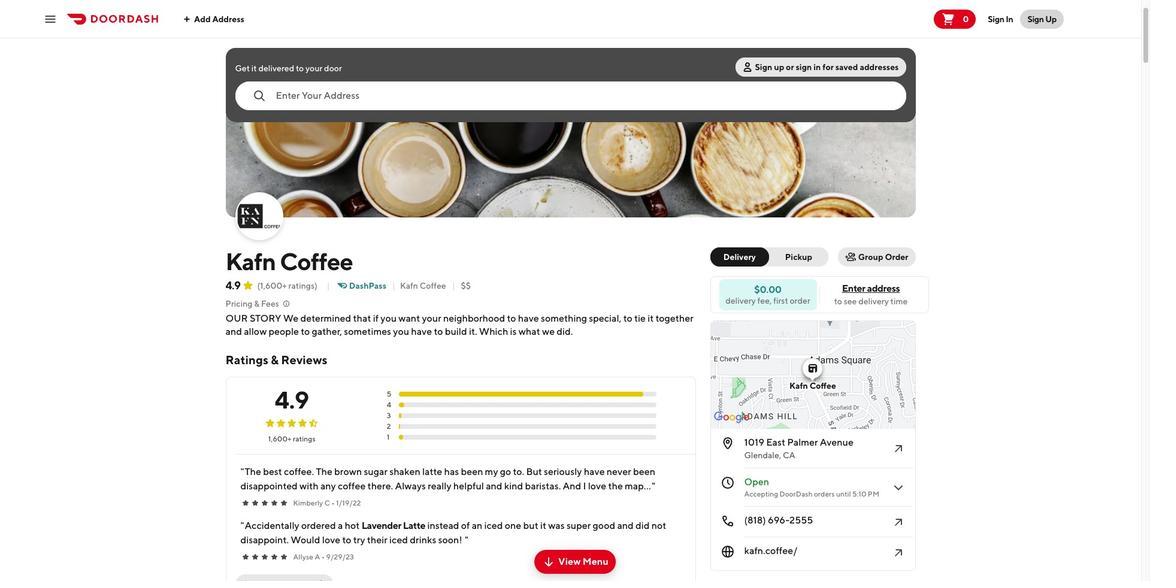 Task type: describe. For each thing, give the bounding box(es) containing it.
$0.00
[[755, 284, 782, 295]]

first
[[774, 296, 788, 305]]

view menu
[[559, 556, 609, 568]]

it.
[[469, 326, 477, 337]]

delivered
[[259, 64, 294, 73]]

1019
[[745, 437, 765, 448]]

1,600+
[[268, 434, 292, 443]]

group
[[859, 252, 884, 262]]

for
[[823, 62, 834, 72]]

sign up or sign in for saved addresses
[[755, 62, 899, 72]]

2 expand store hours image from the top
[[891, 481, 906, 495]]

up
[[774, 62, 785, 72]]

Delivery radio
[[710, 247, 770, 267]]

kafn coffee | $$
[[400, 281, 471, 291]]

to up is
[[507, 313, 516, 324]]

(818)
[[745, 515, 766, 526]]

view
[[559, 556, 581, 568]]

& for ratings
[[271, 353, 279, 367]]

gather,
[[312, 326, 342, 337]]

1
[[387, 433, 390, 442]]

latte
[[403, 520, 426, 532]]

address
[[867, 283, 900, 294]]

0 horizontal spatial 4.9
[[226, 279, 241, 292]]

lavender latte "
[[362, 520, 469, 546]]

$0.00 delivery fee, first order
[[726, 284, 811, 305]]

palmer
[[788, 437, 818, 448]]

delivery inside enter address to see delivery time
[[859, 297, 889, 306]]

expand store hours button
[[713, 362, 913, 400]]

to left tie
[[624, 313, 633, 324]]

ratings)
[[289, 281, 317, 291]]

pricing & fees
[[226, 299, 279, 309]]

add
[[194, 14, 211, 24]]

delivery inside $0.00 delivery fee, first order
[[726, 296, 756, 305]]

open
[[745, 476, 770, 488]]

ratings
[[226, 353, 268, 367]]

pricing & fees button
[[226, 298, 291, 310]]

& for pricing
[[254, 299, 260, 309]]

open menu image
[[43, 12, 58, 26]]

allyse a • 9/29/23
[[293, 553, 354, 562]]

saved
[[836, 62, 858, 72]]

to left build
[[434, 326, 443, 337]]

call restaurant image
[[891, 515, 906, 529]]

menu
[[583, 556, 609, 568]]

avenue
[[820, 437, 854, 448]]

(1,600+
[[257, 281, 287, 291]]

dashpass |
[[349, 281, 395, 291]]

if
[[373, 313, 379, 324]]

in
[[814, 62, 821, 72]]

dashpass
[[349, 281, 387, 291]]

sign in link
[[981, 7, 1021, 31]]

0 vertical spatial have
[[518, 313, 539, 324]]

map region
[[609, 191, 916, 498]]

fees
[[261, 299, 279, 309]]

(818) 696-2555
[[745, 515, 813, 526]]

east
[[767, 437, 786, 448]]

open accepting doordash orders until 5:10 pm
[[745, 476, 880, 499]]

• for 1/19/22
[[332, 499, 335, 508]]

1 | from the left
[[327, 281, 330, 291]]

we
[[542, 326, 555, 337]]

enter address to see delivery time
[[835, 283, 908, 306]]

0 horizontal spatial your
[[306, 64, 323, 73]]

something
[[541, 313, 587, 324]]

up
[[1046, 14, 1057, 24]]

to right people
[[301, 326, 310, 337]]

order
[[790, 296, 811, 305]]

and
[[226, 326, 242, 337]]

3 | from the left
[[452, 281, 455, 291]]

ratings
[[293, 434, 316, 443]]

0 button
[[935, 9, 976, 28]]

Pickup radio
[[762, 247, 829, 267]]

1,600+ ratings
[[268, 434, 316, 443]]

together
[[656, 313, 694, 324]]

ca
[[783, 451, 796, 460]]

Enter Your Address text field
[[276, 89, 894, 102]]

enter
[[842, 283, 866, 294]]

kimberly c • 1/19/22
[[293, 499, 361, 508]]

our story we determined that if you want your neighborhood to have something special, to tie it together and allow people to gather, sometimes you have to build it. which is what we did.
[[226, 313, 696, 337]]

it inside our story we determined that if you want your neighborhood to have something special, to tie it together and allow people to gather, sometimes you have to build it. which is what we did.
[[648, 313, 654, 324]]



Task type: vqa. For each thing, say whether or not it's contained in the screenshot.
in on the top of the page
yes



Task type: locate. For each thing, give the bounding box(es) containing it.
1 horizontal spatial it
[[648, 313, 654, 324]]

kafn coffee image
[[226, 68, 916, 218], [236, 194, 282, 239]]

2 horizontal spatial sign
[[1028, 14, 1044, 24]]

lavender latte button
[[362, 520, 426, 533]]

order
[[885, 252, 909, 262]]

sign left up
[[1028, 14, 1044, 24]]

time
[[891, 297, 908, 306]]

0 horizontal spatial delivery
[[726, 296, 756, 305]]

find restaurant in google maps image
[[891, 442, 906, 456]]

1 horizontal spatial |
[[393, 281, 395, 291]]

sign up link
[[1021, 9, 1064, 28]]

pricing
[[226, 299, 253, 309]]

kimberly
[[293, 499, 323, 508]]

your left door
[[306, 64, 323, 73]]

1 horizontal spatial have
[[518, 313, 539, 324]]

"
[[241, 466, 244, 478], [652, 481, 655, 492], [241, 520, 244, 532], [465, 535, 469, 546]]

sign up
[[1028, 14, 1057, 24]]

1 horizontal spatial &
[[271, 353, 279, 367]]

sign left in
[[988, 14, 1005, 24]]

allow
[[244, 326, 267, 337]]

3
[[387, 411, 391, 420]]

1 vertical spatial expand store hours image
[[891, 481, 906, 495]]

orders
[[814, 490, 835, 499]]

0 vertical spatial 4.9
[[226, 279, 241, 292]]

in
[[1006, 14, 1014, 24]]

to right delivered
[[296, 64, 304, 73]]

sign inside sign up or sign in for saved addresses link
[[755, 62, 773, 72]]

is
[[510, 326, 517, 337]]

sign up or sign in for saved addresses link
[[736, 58, 906, 77]]

0 horizontal spatial sign
[[755, 62, 773, 72]]

sign left up at top
[[755, 62, 773, 72]]

have down want on the left bottom
[[411, 326, 432, 337]]

• right a
[[322, 553, 325, 562]]

5
[[387, 390, 392, 399]]

a
[[315, 553, 320, 562]]

0
[[963, 14, 969, 24]]

which
[[479, 326, 508, 337]]

order methods option group
[[710, 247, 829, 267]]

expand store hours image inside button
[[891, 374, 906, 388]]

1 vertical spatial your
[[422, 313, 442, 324]]

$$
[[461, 281, 471, 291]]

glendale,
[[745, 451, 782, 460]]

get
[[235, 64, 250, 73]]

0 vertical spatial expand store hours image
[[891, 374, 906, 388]]

& left fees
[[254, 299, 260, 309]]

enter address button
[[822, 282, 920, 295]]

delivery left fee,
[[726, 296, 756, 305]]

sign for sign in
[[988, 14, 1005, 24]]

1 vertical spatial &
[[271, 353, 279, 367]]

| right dashpass
[[393, 281, 395, 291]]

sign inside sign in link
[[988, 14, 1005, 24]]

add address button
[[182, 14, 244, 24]]

powered by google image
[[714, 412, 749, 424]]

0 vertical spatial your
[[306, 64, 323, 73]]

1 horizontal spatial delivery
[[859, 297, 889, 306]]

0 horizontal spatial it
[[252, 64, 257, 73]]

what
[[519, 326, 540, 337]]

kafn
[[226, 247, 276, 276], [400, 281, 418, 291], [790, 381, 808, 391], [790, 381, 808, 391], [790, 381, 808, 391], [790, 381, 808, 391]]

0 horizontal spatial have
[[411, 326, 432, 337]]

1 vertical spatial •
[[322, 553, 325, 562]]

you down want on the left bottom
[[393, 326, 409, 337]]

0 horizontal spatial •
[[322, 553, 325, 562]]

• right c
[[332, 499, 335, 508]]

it right get
[[252, 64, 257, 73]]

see
[[844, 297, 857, 306]]

to inside enter address to see delivery time
[[835, 297, 842, 306]]

allyse
[[293, 553, 313, 562]]

have up what
[[518, 313, 539, 324]]

2555
[[790, 515, 813, 526]]

reviews
[[281, 353, 328, 367]]

build
[[445, 326, 467, 337]]

• for 9/29/23
[[322, 553, 325, 562]]

sign
[[796, 62, 812, 72]]

or
[[786, 62, 794, 72]]

it right tie
[[648, 313, 654, 324]]

have
[[518, 313, 539, 324], [411, 326, 432, 337]]

your right want on the left bottom
[[422, 313, 442, 324]]

1 horizontal spatial 4.9
[[275, 386, 309, 414]]

1 expand store hours image from the top
[[891, 374, 906, 388]]

story
[[250, 313, 281, 324]]

that
[[353, 313, 371, 324]]

1 vertical spatial you
[[393, 326, 409, 337]]

4.9 up 1,600+ ratings
[[275, 386, 309, 414]]

1 horizontal spatial sign
[[988, 14, 1005, 24]]

door
[[324, 64, 342, 73]]

view restaurant image
[[891, 546, 906, 560]]

696-
[[768, 515, 790, 526]]

to left "see"
[[835, 297, 842, 306]]

determined
[[301, 313, 351, 324]]

accepting
[[745, 490, 779, 499]]

(1,600+ ratings)
[[257, 281, 317, 291]]

| left $$
[[452, 281, 455, 291]]

special,
[[589, 313, 622, 324]]

expand store hours image
[[891, 374, 906, 388], [891, 481, 906, 495]]

ratings & reviews
[[226, 353, 328, 367]]

sign for sign up or sign in for saved addresses
[[755, 62, 773, 72]]

1 horizontal spatial your
[[422, 313, 442, 324]]

" inside lavender latte "
[[465, 535, 469, 546]]

1 vertical spatial it
[[648, 313, 654, 324]]

•
[[332, 499, 335, 508], [322, 553, 325, 562]]

0 vertical spatial you
[[381, 313, 397, 324]]

group order button
[[838, 247, 916, 267]]

your inside our story we determined that if you want your neighborhood to have something special, to tie it together and allow people to gather, sometimes you have to build it. which is what we did.
[[422, 313, 442, 324]]

want
[[399, 313, 420, 324]]

kafn.coffee/
[[745, 545, 798, 557]]

1 vertical spatial 4.9
[[275, 386, 309, 414]]

& right ratings
[[271, 353, 279, 367]]

sign in
[[988, 14, 1014, 24]]

you right if
[[381, 313, 397, 324]]

1 horizontal spatial •
[[332, 499, 335, 508]]

fee,
[[758, 296, 772, 305]]

& inside button
[[254, 299, 260, 309]]

| right the ratings)
[[327, 281, 330, 291]]

delivery
[[724, 252, 756, 262]]

4.9 up pricing
[[226, 279, 241, 292]]

people
[[269, 326, 299, 337]]

delivery
[[726, 296, 756, 305], [859, 297, 889, 306]]

0 horizontal spatial |
[[327, 281, 330, 291]]

delivery down enter address button
[[859, 297, 889, 306]]

view menu button
[[535, 550, 616, 574]]

group order
[[859, 252, 909, 262]]

0 vertical spatial •
[[332, 499, 335, 508]]

our
[[226, 313, 248, 324]]

until
[[837, 490, 851, 499]]

2
[[387, 422, 391, 431]]

1/19/22
[[336, 499, 361, 508]]

add address
[[194, 14, 244, 24]]

to
[[296, 64, 304, 73], [835, 297, 842, 306], [507, 313, 516, 324], [624, 313, 633, 324], [301, 326, 310, 337], [434, 326, 443, 337]]

2 | from the left
[[393, 281, 395, 291]]

pickup
[[786, 252, 813, 262]]

4
[[387, 400, 391, 409]]

2 horizontal spatial |
[[452, 281, 455, 291]]

0 vertical spatial &
[[254, 299, 260, 309]]

0 horizontal spatial &
[[254, 299, 260, 309]]

0 vertical spatial it
[[252, 64, 257, 73]]

neighborhood
[[443, 313, 505, 324]]

lavender
[[362, 520, 401, 532]]

pm
[[868, 490, 880, 499]]

sign for sign up
[[1028, 14, 1044, 24]]

did.
[[557, 326, 573, 337]]

1019 east palmer avenue glendale, ca
[[745, 437, 854, 460]]

address
[[212, 14, 244, 24]]

sign inside sign up link
[[1028, 14, 1044, 24]]

1 vertical spatial have
[[411, 326, 432, 337]]



